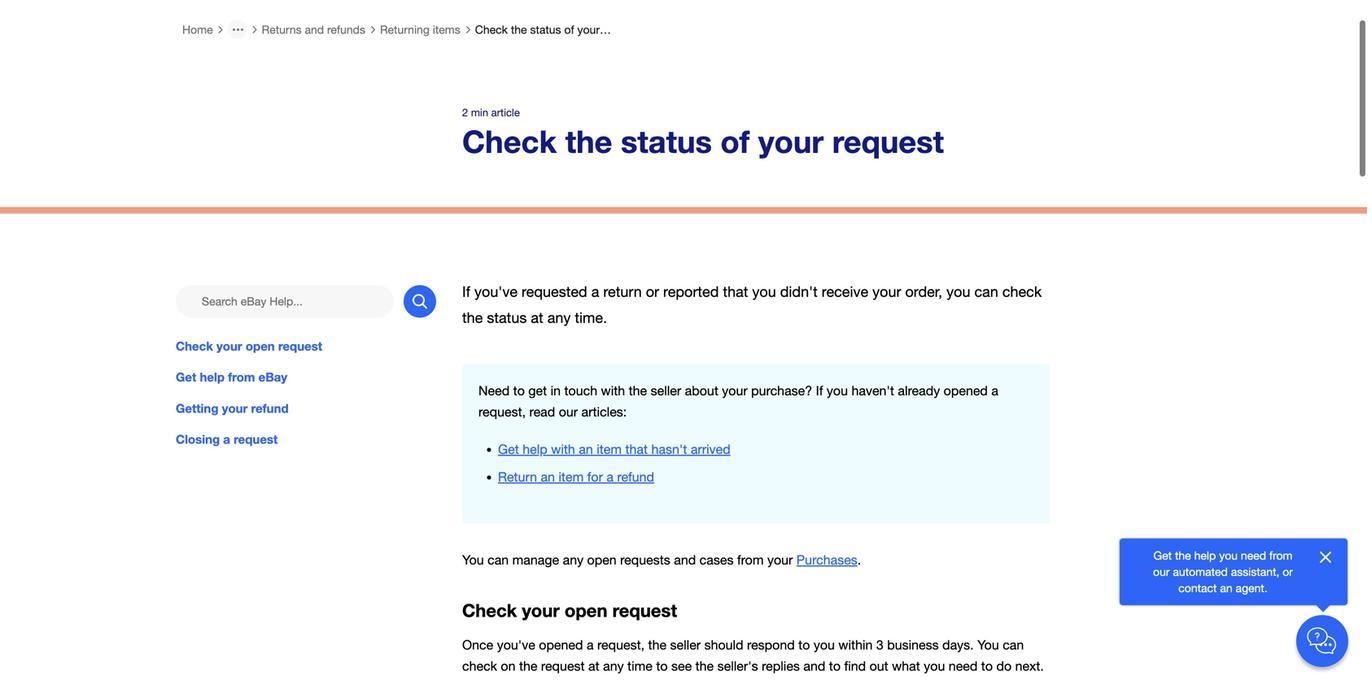 Task type: locate. For each thing, give the bounding box(es) containing it.
.
[[858, 553, 861, 568]]

1 horizontal spatial refund
[[617, 470, 654, 485]]

0 vertical spatial help
[[200, 370, 225, 385]]

you right "order,"
[[947, 283, 971, 300]]

your inside need to get in touch with the seller about your purchase? if you haven't already opened a request, read our articles:
[[722, 383, 748, 398]]

1 vertical spatial or
[[1283, 565, 1293, 579]]

any right manage
[[563, 553, 584, 568]]

seller's
[[717, 659, 758, 674]]

help for with
[[523, 442, 548, 457]]

0 vertical spatial check
[[1003, 283, 1042, 300]]

any
[[547, 309, 571, 327], [563, 553, 584, 568], [603, 659, 624, 674]]

can
[[975, 283, 998, 300], [488, 553, 509, 568], [1003, 637, 1024, 653]]

help inside get the help you need from our automated assistant, or contact an agent.
[[1194, 549, 1216, 562]]

1 vertical spatial request,
[[597, 637, 645, 653]]

with inside need to get in touch with the seller about your purchase? if you haven't already opened a request, read our articles:
[[601, 383, 625, 398]]

0 horizontal spatial check your open request
[[176, 339, 322, 354]]

check the status of your request main content
[[0, 13, 1367, 689]]

and
[[305, 23, 324, 36], [674, 553, 696, 568], [804, 659, 826, 674]]

that left hasn't
[[625, 442, 648, 457]]

an left agent.
[[1220, 581, 1233, 595]]

0 horizontal spatial if
[[462, 283, 470, 300]]

and left cases
[[674, 553, 696, 568]]

2 vertical spatial status
[[487, 309, 527, 327]]

1 vertical spatial help
[[523, 442, 548, 457]]

refund down "get help with an item that hasn't arrived" link
[[617, 470, 654, 485]]

for
[[587, 470, 603, 485]]

0 vertical spatial status
[[530, 23, 561, 36]]

if
[[462, 283, 470, 300], [816, 383, 823, 398]]

return
[[498, 470, 537, 485]]

returning items
[[380, 23, 460, 36]]

item
[[597, 442, 622, 457], [559, 470, 584, 485]]

returning items link
[[380, 23, 460, 36]]

you've inside once you've opened a request, the seller should respond to you within 3 business days. you can check on the request at any time to see the seller's replies and to find out what you need to do next.
[[497, 637, 535, 653]]

you've inside if you've requested a return or reported that you didn't receive your order, you can check the status at any time.
[[474, 283, 518, 300]]

you've left "requested"
[[474, 283, 518, 300]]

an up for
[[579, 442, 593, 457]]

2 vertical spatial an
[[1220, 581, 1233, 595]]

0 horizontal spatial of
[[564, 23, 574, 36]]

to inside need to get in touch with the seller about your purchase? if you haven't already opened a request, read our articles:
[[513, 383, 525, 398]]

our left automated
[[1153, 565, 1170, 579]]

check up once
[[462, 600, 517, 621]]

1 horizontal spatial opened
[[944, 383, 988, 398]]

that
[[723, 283, 748, 300], [625, 442, 648, 457]]

2 horizontal spatial from
[[1270, 549, 1293, 562]]

0 vertical spatial opened
[[944, 383, 988, 398]]

0 horizontal spatial an
[[541, 470, 555, 485]]

1 horizontal spatial can
[[975, 283, 998, 300]]

request, inside need to get in touch with the seller about your purchase? if you haven't already opened a request, read our articles:
[[479, 404, 526, 419]]

0 horizontal spatial our
[[559, 404, 578, 419]]

0 vertical spatial refund
[[251, 401, 289, 416]]

3
[[876, 637, 884, 653]]

1 vertical spatial opened
[[539, 637, 583, 653]]

0 vertical spatial and
[[305, 23, 324, 36]]

get help with an item that hasn't arrived
[[498, 442, 731, 457]]

0 vertical spatial if
[[462, 283, 470, 300]]

0 horizontal spatial check
[[462, 659, 497, 674]]

with up the return an item for a refund
[[551, 442, 575, 457]]

the
[[511, 23, 527, 36], [565, 123, 612, 160], [462, 309, 483, 327], [629, 383, 647, 398], [1175, 549, 1191, 562], [648, 637, 667, 653], [519, 659, 538, 674], [696, 659, 714, 674]]

or right assistant,
[[1283, 565, 1293, 579]]

status inside '2 min article check the status of your request'
[[621, 123, 712, 160]]

get
[[528, 383, 547, 398]]

0 vertical spatial an
[[579, 442, 593, 457]]

a inside once you've opened a request, the seller should respond to you within 3 business days. you can check on the request at any time to see the seller's replies and to find out what you need to do next.
[[587, 637, 594, 653]]

to left find on the right bottom of page
[[829, 659, 841, 674]]

2 horizontal spatial status
[[621, 123, 712, 160]]

1 horizontal spatial of
[[721, 123, 750, 160]]

with
[[601, 383, 625, 398], [551, 442, 575, 457]]

our inside get the help you need from our automated assistant, or contact an agent.
[[1153, 565, 1170, 579]]

1 horizontal spatial from
[[737, 553, 764, 568]]

1 horizontal spatial our
[[1153, 565, 1170, 579]]

1 horizontal spatial an
[[579, 442, 593, 457]]

opened inside once you've opened a request, the seller should respond to you within 3 business days. you can check on the request at any time to see the seller's replies and to find out what you need to do next.
[[539, 637, 583, 653]]

check the status of your request link
[[475, 23, 641, 36]]

replies
[[762, 659, 800, 674]]

or inside get the help you need from our automated assistant, or contact an agent.
[[1283, 565, 1293, 579]]

you
[[752, 283, 776, 300], [947, 283, 971, 300], [827, 383, 848, 398], [1219, 549, 1238, 562], [814, 637, 835, 653], [924, 659, 945, 674]]

receive
[[822, 283, 868, 300]]

to left do
[[981, 659, 993, 674]]

get the help you need from our automated assistant, or contact an agent.
[[1153, 549, 1293, 595]]

from right cases
[[737, 553, 764, 568]]

you can manage any open requests and cases from your purchases .
[[462, 553, 861, 568]]

request, down need
[[479, 404, 526, 419]]

reported
[[663, 283, 719, 300]]

seller up see
[[670, 637, 701, 653]]

from up assistant,
[[1270, 549, 1293, 562]]

opened
[[944, 383, 988, 398], [539, 637, 583, 653]]

0 horizontal spatial item
[[559, 470, 584, 485]]

at left time
[[588, 659, 600, 674]]

0 vertical spatial you've
[[474, 283, 518, 300]]

check your open request
[[176, 339, 322, 354], [462, 600, 677, 621]]

check your open request down manage
[[462, 600, 677, 621]]

2 horizontal spatial and
[[804, 659, 826, 674]]

Search eBay Help... text field
[[176, 285, 394, 318]]

within
[[839, 637, 873, 653]]

2 min article check the status of your request
[[462, 106, 944, 160]]

check down article at the top
[[462, 123, 557, 160]]

1 horizontal spatial help
[[523, 442, 548, 457]]

1 vertical spatial that
[[625, 442, 648, 457]]

item up for
[[597, 442, 622, 457]]

you left haven't
[[827, 383, 848, 398]]

2 horizontal spatial can
[[1003, 637, 1024, 653]]

0 horizontal spatial with
[[551, 442, 575, 457]]

can right "order,"
[[975, 283, 998, 300]]

0 horizontal spatial request,
[[479, 404, 526, 419]]

and right 'replies'
[[804, 659, 826, 674]]

at inside if you've requested a return or reported that you didn't receive your order, you can check the status at any time.
[[531, 309, 543, 327]]

0 horizontal spatial or
[[646, 283, 659, 300]]

and inside once you've opened a request, the seller should respond to you within 3 business days. you can check on the request at any time to see the seller's replies and to find out what you need to do next.
[[804, 659, 826, 674]]

or right return
[[646, 283, 659, 300]]

of
[[564, 23, 574, 36], [721, 123, 750, 160]]

status
[[530, 23, 561, 36], [621, 123, 712, 160], [487, 309, 527, 327]]

2 horizontal spatial help
[[1194, 549, 1216, 562]]

a inside need to get in touch with the seller about your purchase? if you haven't already opened a request, read our articles:
[[992, 383, 999, 398]]

2 horizontal spatial get
[[1154, 549, 1172, 562]]

about
[[685, 383, 719, 398]]

0 horizontal spatial opened
[[539, 637, 583, 653]]

help up return
[[523, 442, 548, 457]]

1 horizontal spatial or
[[1283, 565, 1293, 579]]

purchase?
[[751, 383, 812, 398]]

help up automated
[[1194, 549, 1216, 562]]

0 horizontal spatial refund
[[251, 401, 289, 416]]

0 vertical spatial with
[[601, 383, 625, 398]]

1 vertical spatial an
[[541, 470, 555, 485]]

1 vertical spatial with
[[551, 442, 575, 457]]

1 horizontal spatial at
[[588, 659, 600, 674]]

check right items
[[475, 23, 508, 36]]

need up assistant,
[[1241, 549, 1266, 562]]

get help from ebay link
[[176, 368, 436, 386]]

help for from
[[200, 370, 225, 385]]

an
[[579, 442, 593, 457], [541, 470, 555, 485], [1220, 581, 1233, 595]]

2 vertical spatial and
[[804, 659, 826, 674]]

1 vertical spatial open
[[587, 553, 617, 568]]

get inside get the help you need from our automated assistant, or contact an agent.
[[1154, 549, 1172, 562]]

1 vertical spatial get
[[498, 442, 519, 457]]

status inside if you've requested a return or reported that you didn't receive your order, you can check the status at any time.
[[487, 309, 527, 327]]

need
[[1241, 549, 1266, 562], [949, 659, 978, 674]]

an right return
[[541, 470, 555, 485]]

0 horizontal spatial can
[[488, 553, 509, 568]]

1 vertical spatial at
[[588, 659, 600, 674]]

2 horizontal spatial an
[[1220, 581, 1233, 595]]

1 vertical spatial if
[[816, 383, 823, 398]]

0 vertical spatial can
[[975, 283, 998, 300]]

you inside get the help you need from our automated assistant, or contact an agent.
[[1219, 549, 1238, 562]]

1 vertical spatial check
[[462, 659, 497, 674]]

refunds
[[327, 23, 365, 36]]

help up getting
[[200, 370, 225, 385]]

you've for status
[[474, 283, 518, 300]]

request
[[603, 23, 641, 36], [832, 123, 944, 160], [278, 339, 322, 354], [234, 432, 278, 447], [613, 600, 677, 621], [541, 659, 585, 674]]

0 vertical spatial or
[[646, 283, 659, 300]]

that right reported
[[723, 283, 748, 300]]

1 vertical spatial status
[[621, 123, 712, 160]]

0 vertical spatial at
[[531, 309, 543, 327]]

2 vertical spatial help
[[1194, 549, 1216, 562]]

1 vertical spatial item
[[559, 470, 584, 485]]

out
[[870, 659, 888, 674]]

1 horizontal spatial with
[[601, 383, 625, 398]]

1 horizontal spatial item
[[597, 442, 622, 457]]

and left refunds
[[305, 23, 324, 36]]

assistant,
[[1231, 565, 1280, 579]]

2 vertical spatial any
[[603, 659, 624, 674]]

at down "requested"
[[531, 309, 543, 327]]

hasn't
[[651, 442, 687, 457]]

returns and refunds
[[262, 23, 365, 36]]

0 horizontal spatial get
[[176, 370, 196, 385]]

2 vertical spatial get
[[1154, 549, 1172, 562]]

0 vertical spatial of
[[564, 23, 574, 36]]

any left time
[[603, 659, 624, 674]]

item left for
[[559, 470, 584, 485]]

from
[[228, 370, 255, 385], [1270, 549, 1293, 562], [737, 553, 764, 568]]

you up do
[[977, 637, 999, 653]]

any inside once you've opened a request, the seller should respond to you within 3 business days. you can check on the request at any time to see the seller's replies and to find out what you need to do next.
[[603, 659, 624, 674]]

0 vertical spatial need
[[1241, 549, 1266, 562]]

refund down ebay on the left of page
[[251, 401, 289, 416]]

0 vertical spatial request,
[[479, 404, 526, 419]]

return an item for a refund
[[498, 470, 654, 485]]

1 vertical spatial our
[[1153, 565, 1170, 579]]

didn't
[[780, 283, 818, 300]]

you inside once you've opened a request, the seller should respond to you within 3 business days. you can check on the request at any time to see the seller's replies and to find out what you need to do next.
[[977, 637, 999, 653]]

request, up time
[[597, 637, 645, 653]]

0 vertical spatial item
[[597, 442, 622, 457]]

get for get the help you need from our automated assistant, or contact an agent.
[[1154, 549, 1172, 562]]

you left manage
[[462, 553, 484, 568]]

1 horizontal spatial get
[[498, 442, 519, 457]]

get
[[176, 370, 196, 385], [498, 442, 519, 457], [1154, 549, 1172, 562]]

0 horizontal spatial at
[[531, 309, 543, 327]]

your
[[577, 23, 600, 36], [758, 123, 824, 160], [873, 283, 901, 300], [216, 339, 242, 354], [722, 383, 748, 398], [222, 401, 248, 416], [767, 553, 793, 568], [522, 600, 560, 621]]

any down "requested"
[[547, 309, 571, 327]]

can left manage
[[488, 553, 509, 568]]

you've up on
[[497, 637, 535, 653]]

article
[[491, 106, 520, 119]]

1 horizontal spatial status
[[530, 23, 561, 36]]

find
[[844, 659, 866, 674]]

if inside if you've requested a return or reported that you didn't receive your order, you can check the status at any time.
[[462, 283, 470, 300]]

1 horizontal spatial check your open request
[[462, 600, 677, 621]]

with up articles:
[[601, 383, 625, 398]]

0 horizontal spatial from
[[228, 370, 255, 385]]

1 horizontal spatial if
[[816, 383, 823, 398]]

time
[[628, 659, 653, 674]]

request inside '2 min article check the status of your request'
[[832, 123, 944, 160]]

1 horizontal spatial check
[[1003, 283, 1042, 300]]

1 vertical spatial of
[[721, 123, 750, 160]]

1 horizontal spatial you
[[977, 637, 999, 653]]

our down touch
[[559, 404, 578, 419]]

need down days.
[[949, 659, 978, 674]]

an inside get the help you need from our automated assistant, or contact an agent.
[[1220, 581, 1233, 595]]

time.
[[575, 309, 607, 327]]

0 vertical spatial you
[[462, 553, 484, 568]]

0 horizontal spatial help
[[200, 370, 225, 385]]

business
[[887, 637, 939, 653]]

can up do
[[1003, 637, 1024, 653]]

from left ebay on the left of page
[[228, 370, 255, 385]]

0 horizontal spatial and
[[305, 23, 324, 36]]

a
[[591, 283, 599, 300], [992, 383, 999, 398], [223, 432, 230, 447], [607, 470, 614, 485], [587, 637, 594, 653]]

can inside once you've opened a request, the seller should respond to you within 3 business days. you can check on the request at any time to see the seller's replies and to find out what you need to do next.
[[1003, 637, 1024, 653]]

0 vertical spatial check your open request
[[176, 339, 322, 354]]

0 horizontal spatial you
[[462, 553, 484, 568]]

purchases link
[[797, 553, 858, 568]]

seller
[[651, 383, 681, 398], [670, 637, 701, 653]]

once you've opened a request, the seller should respond to you within 3 business days. you can check on the request at any time to see the seller's replies and to find out what you need to do next.
[[462, 637, 1044, 674]]

of inside '2 min article check the status of your request'
[[721, 123, 750, 160]]

you've
[[474, 283, 518, 300], [497, 637, 535, 653]]

1 horizontal spatial that
[[723, 283, 748, 300]]

need inside once you've opened a request, the seller should respond to you within 3 business days. you can check on the request at any time to see the seller's replies and to find out what you need to do next.
[[949, 659, 978, 674]]

0 vertical spatial any
[[547, 309, 571, 327]]

open inside check your open request link
[[246, 339, 275, 354]]

0 vertical spatial that
[[723, 283, 748, 300]]

cases
[[700, 553, 734, 568]]

at
[[531, 309, 543, 327], [588, 659, 600, 674]]

check your open request up get help from ebay
[[176, 339, 322, 354]]

you left within
[[814, 637, 835, 653]]

you
[[462, 553, 484, 568], [977, 637, 999, 653]]

1 horizontal spatial need
[[1241, 549, 1266, 562]]

1 horizontal spatial and
[[674, 553, 696, 568]]

request,
[[479, 404, 526, 419], [597, 637, 645, 653]]

seller left about
[[651, 383, 681, 398]]

1 vertical spatial seller
[[670, 637, 701, 653]]

returns and refunds link
[[262, 23, 365, 36]]

0 vertical spatial our
[[559, 404, 578, 419]]

need inside get the help you need from our automated assistant, or contact an agent.
[[1241, 549, 1266, 562]]

you up assistant,
[[1219, 549, 1238, 562]]

0 vertical spatial seller
[[651, 383, 681, 398]]

to left get
[[513, 383, 525, 398]]

1 vertical spatial any
[[563, 553, 584, 568]]

you inside need to get in touch with the seller about your purchase? if you haven't already opened a request, read our articles:
[[827, 383, 848, 398]]

return an item for a refund link
[[498, 470, 654, 485]]

any inside if you've requested a return or reported that you didn't receive your order, you can check the status at any time.
[[547, 309, 571, 327]]



Task type: describe. For each thing, give the bounding box(es) containing it.
our inside need to get in touch with the seller about your purchase? if you haven't already opened a request, read our articles:
[[559, 404, 578, 419]]

can inside if you've requested a return or reported that you didn't receive your order, you can check the status at any time.
[[975, 283, 998, 300]]

0 horizontal spatial that
[[625, 442, 648, 457]]

you've for check
[[497, 637, 535, 653]]

days.
[[943, 637, 974, 653]]

to left see
[[656, 659, 668, 674]]

requests
[[620, 553, 670, 568]]

automated
[[1173, 565, 1228, 579]]

arrived
[[691, 442, 731, 457]]

seller inside once you've opened a request, the seller should respond to you within 3 business days. you can check on the request at any time to see the seller's replies and to find out what you need to do next.
[[670, 637, 701, 653]]

to up 'replies'
[[799, 637, 810, 653]]

items
[[433, 23, 460, 36]]

check up get help from ebay
[[176, 339, 213, 354]]

closing a request
[[176, 432, 278, 447]]

the inside need to get in touch with the seller about your purchase? if you haven't already opened a request, read our articles:
[[629, 383, 647, 398]]

2
[[462, 106, 468, 119]]

from inside get the help you need from our automated assistant, or contact an agent.
[[1270, 549, 1293, 562]]

once
[[462, 637, 493, 653]]

you right what
[[924, 659, 945, 674]]

already
[[898, 383, 940, 398]]

min
[[471, 106, 488, 119]]

getting your refund
[[176, 401, 289, 416]]

return
[[603, 283, 642, 300]]

seller inside need to get in touch with the seller about your purchase? if you haven't already opened a request, read our articles:
[[651, 383, 681, 398]]

request, inside once you've opened a request, the seller should respond to you within 3 business days. you can check on the request at any time to see the seller's replies and to find out what you need to do next.
[[597, 637, 645, 653]]

if you've requested a return or reported that you didn't receive your order, you can check the status at any time.
[[462, 283, 1042, 327]]

requested
[[522, 283, 587, 300]]

opened inside need to get in touch with the seller about your purchase? if you haven't already opened a request, read our articles:
[[944, 383, 988, 398]]

if inside need to get in touch with the seller about your purchase? if you haven't already opened a request, read our articles:
[[816, 383, 823, 398]]

should
[[704, 637, 744, 653]]

get help from ebay
[[176, 370, 287, 385]]

agent.
[[1236, 581, 1268, 595]]

returning
[[380, 23, 430, 36]]

the inside '2 min article check the status of your request'
[[565, 123, 612, 160]]

what
[[892, 659, 920, 674]]

check inside '2 min article check the status of your request'
[[462, 123, 557, 160]]

contact
[[1179, 581, 1217, 595]]

at inside once you've opened a request, the seller should respond to you within 3 business days. you can check on the request at any time to see the seller's replies and to find out what you need to do next.
[[588, 659, 600, 674]]

check inside once you've opened a request, the seller should respond to you within 3 business days. you can check on the request at any time to see the seller's replies and to find out what you need to do next.
[[462, 659, 497, 674]]

1 vertical spatial refund
[[617, 470, 654, 485]]

touch
[[564, 383, 597, 398]]

request inside once you've opened a request, the seller should respond to you within 3 business days. you can check on the request at any time to see the seller's replies and to find out what you need to do next.
[[541, 659, 585, 674]]

get for get help from ebay
[[176, 370, 196, 385]]

home link
[[182, 23, 213, 36]]

ebay
[[259, 370, 287, 385]]

and inside "link"
[[305, 23, 324, 36]]

your inside '2 min article check the status of your request'
[[758, 123, 824, 160]]

getting
[[176, 401, 219, 416]]

check the status of your request
[[475, 23, 641, 36]]

that inside if you've requested a return or reported that you didn't receive your order, you can check the status at any time.
[[723, 283, 748, 300]]

do
[[997, 659, 1012, 674]]

in
[[551, 383, 561, 398]]

order,
[[905, 283, 943, 300]]

haven't
[[852, 383, 894, 398]]

get the help you need from our automated assistant, or contact an agent. tooltip
[[1146, 548, 1301, 597]]

articles:
[[582, 404, 627, 419]]

a inside if you've requested a return or reported that you didn't receive your order, you can check the status at any time.
[[591, 283, 599, 300]]

the inside get the help you need from our automated assistant, or contact an agent.
[[1175, 549, 1191, 562]]

getting your refund link
[[176, 399, 436, 417]]

the inside if you've requested a return or reported that you didn't receive your order, you can check the status at any time.
[[462, 309, 483, 327]]

read
[[529, 404, 555, 419]]

closing
[[176, 432, 220, 447]]

home
[[182, 23, 213, 36]]

respond
[[747, 637, 795, 653]]

need to get in touch with the seller about your purchase? if you haven't already opened a request, read our articles:
[[479, 383, 999, 419]]

get help with an item that hasn't arrived link
[[498, 442, 731, 457]]

next.
[[1015, 659, 1044, 674]]

or inside if you've requested a return or reported that you didn't receive your order, you can check the status at any time.
[[646, 283, 659, 300]]

get for get help with an item that hasn't arrived
[[498, 442, 519, 457]]

2 vertical spatial open
[[565, 600, 608, 621]]

closing a request link
[[176, 430, 436, 448]]

check your open request link
[[176, 337, 436, 355]]

manage
[[512, 553, 559, 568]]

your inside if you've requested a return or reported that you didn't receive your order, you can check the status at any time.
[[873, 283, 901, 300]]

returns
[[262, 23, 302, 36]]

need
[[479, 383, 510, 398]]

1 vertical spatial can
[[488, 553, 509, 568]]

1 vertical spatial and
[[674, 553, 696, 568]]

check inside if you've requested a return or reported that you didn't receive your order, you can check the status at any time.
[[1003, 283, 1042, 300]]

1 vertical spatial check your open request
[[462, 600, 677, 621]]

see
[[671, 659, 692, 674]]

you left the didn't
[[752, 283, 776, 300]]

on
[[501, 659, 516, 674]]

purchases
[[797, 553, 858, 568]]



Task type: vqa. For each thing, say whether or not it's contained in the screenshot.
the within NEED TO GET IN TOUCH WITH THE SELLER ABOUT YOUR PURCHASE? IF YOU HAVEN'T ALREADY OPENED A REQUEST, READ OUR ARTICLES:
yes



